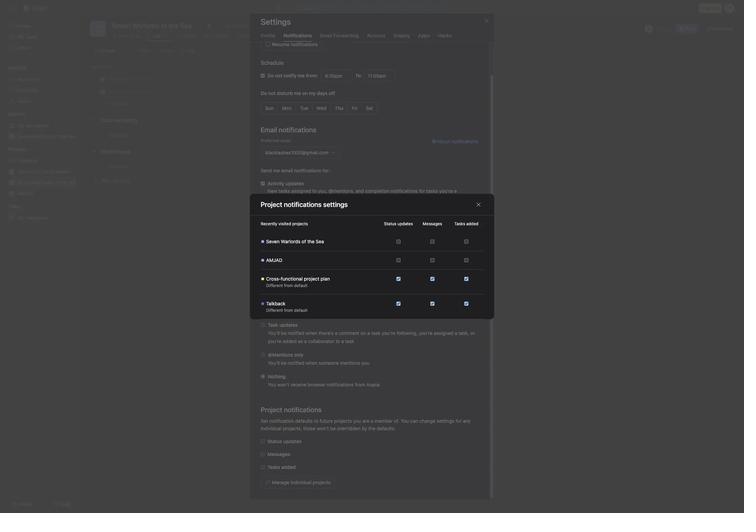 Task type: vqa. For each thing, say whether or not it's contained in the screenshot.
Create custom template Create
no



Task type: describe. For each thing, give the bounding box(es) containing it.
warlords inside "project notifications settings" 'dialog'
[[281, 239, 301, 245]]

invite button
[[6, 499, 36, 511]]

task… for news
[[119, 164, 132, 170]]

0 vertical spatial you
[[318, 236, 326, 242]]

assigned up reports
[[292, 236, 311, 242]]

the inside "project notifications settings" 'dialog'
[[308, 239, 315, 245]]

task… for recruiting
[[119, 132, 132, 138]]

list
[[153, 33, 161, 39]]

talkback inside projects element
[[18, 158, 37, 164]]

hacks
[[438, 33, 452, 38]]

won't
[[277, 382, 289, 388]]

seven warlords of the sea for 2nd seven warlords of the sea link from the top
[[18, 180, 76, 185]]

add inside add section button
[[101, 178, 111, 184]]

different from default for talkback
[[266, 308, 308, 313]]

cross- inside projects element
[[18, 169, 32, 175]]

apps button
[[419, 33, 430, 42]]

1 horizontal spatial messages
[[349, 33, 371, 39]]

0 horizontal spatial tasks added
[[268, 465, 296, 470]]

manage
[[272, 480, 290, 486]]

individual inside set notification defaults to future projects you are a member of. you can change settings for any individual projects, those won't be overridden by the defaults.
[[261, 426, 282, 432]]

task updates you'll be notified when there's a comment on a task you're following, you're assigned a task, or you're added as a collaborator to a task
[[268, 322, 475, 344]]

those
[[303, 426, 316, 432]]

seven warlords of the sea inside "project notifications settings" 'dialog'
[[266, 239, 324, 245]]

seven for seven warlords of the sea link in the starred element
[[18, 133, 31, 139]]

not for disturb
[[268, 90, 276, 96]]

you inside set notification defaults to future projects you are a member of. you can change settings for any individual projects, those won't be overridden by the defaults.
[[401, 418, 409, 424]]

projects inside set notification defaults to future projects you are a member of. you can change settings for any individual projects, those won't be overridden by the defaults.
[[334, 418, 352, 424]]

overview
[[118, 33, 139, 39]]

email inside add new email 'button'
[[288, 277, 299, 282]]

cross-functional project plan link
[[4, 166, 81, 177]]

calendar
[[242, 33, 262, 39]]

browser inside nothing you won't receive browser notifications from asana
[[308, 382, 326, 388]]

talkback link
[[4, 156, 77, 166]]

from for talkback
[[284, 308, 293, 313]]

nothing you won't receive browser notifications from asana
[[268, 374, 380, 388]]

my for my workspace link inside the starred element
[[18, 123, 24, 128]]

projects inside "project notifications settings" 'dialog'
[[292, 221, 308, 227]]

the inside set notification defaults to future projects you are a member of. you can change settings for any individual projects, those won't be overridden by the defaults.
[[369, 426, 376, 432]]

added inside task updates you'll be notified when there's a comment on a task you're following, you're assigned a task, or you're added as a collaborator to a task
[[283, 339, 297, 344]]

seven for 2nd seven warlords of the sea link from the top
[[18, 180, 31, 185]]

black
[[322, 77, 333, 82]]

my tasks link
[[4, 32, 77, 42]]

you'll
[[268, 330, 280, 336]]

2 toggle notify about status updates checkbox from the top
[[397, 258, 401, 263]]

Recruiting top Pirates text field
[[107, 76, 158, 83]]

2 vertical spatial added
[[282, 465, 296, 470]]

0 horizontal spatial messages
[[268, 452, 290, 458]]

toggle notify about task creations checkbox for talkback
[[465, 302, 469, 306]]

toggle notify about messages checkbox for amjad
[[431, 258, 435, 263]]

messages,
[[343, 216, 366, 222]]

you're
[[440, 188, 453, 194]]

the inside starred element
[[59, 133, 66, 139]]

overridden
[[337, 426, 361, 432]]

tasks inside global element
[[26, 34, 37, 40]]

default for cross-functional project plan
[[294, 283, 308, 288]]

0 vertical spatial email
[[281, 138, 291, 143]]

dashboard link
[[305, 32, 335, 40]]

reporting link
[[4, 74, 77, 85]]

a inside activity updates new tasks assigned to you, @mentions, and completion notifications for tasks you're a collaborator on
[[454, 188, 457, 194]]

add new email
[[269, 277, 299, 282]]

add task… row for world news
[[82, 160, 745, 173]]

sat
[[366, 105, 373, 111]]

assigned inside mentions only new tasks assigned to you, direct messages, and @mentions
[[292, 216, 311, 222]]

overview link
[[113, 32, 139, 40]]

sun
[[265, 105, 274, 111]]

talkback inside "project notifications settings" 'dialog'
[[266, 301, 286, 307]]

future
[[320, 418, 333, 424]]

new inside 'button'
[[278, 277, 287, 282]]

1 vertical spatial status updates
[[268, 439, 302, 445]]

updates inside "project notifications settings" 'dialog'
[[398, 221, 413, 227]]

when for someone
[[306, 360, 318, 366]]

for…
[[329, 310, 338, 316]]

reports
[[285, 249, 302, 255]]

add inside header untitled section tree grid
[[109, 101, 117, 107]]

won't
[[317, 426, 329, 432]]

of for seven warlords of the sea link in the starred element
[[53, 133, 58, 139]]

add up add section button
[[109, 164, 117, 170]]

add inside add new email 'button'
[[269, 277, 277, 282]]

task… inside header untitled section tree grid
[[119, 101, 132, 107]]

to inside set notification defaults to future projects you are a member of. you can change settings for any individual projects, those won't be overridden by the defaults.
[[314, 418, 319, 424]]

notification
[[269, 418, 294, 424]]

only for mentions only
[[290, 209, 299, 214]]

share
[[685, 26, 696, 31]]

1 add task… row from the top
[[82, 97, 745, 110]]

me for browser
[[273, 310, 280, 316]]

portfolios link
[[4, 85, 77, 96]]

remove
[[448, 277, 464, 282]]

a left task,
[[455, 330, 458, 336]]

collapse task list for this section image for post recruiting
[[92, 118, 97, 123]]

due
[[342, 64, 350, 69]]

you inside set notification defaults to future projects you are a member of. you can change settings for any individual projects, those won't be overridden by the defaults.
[[353, 418, 361, 424]]

add down 'post recruiting'
[[109, 132, 117, 138]]

task,
[[459, 330, 469, 336]]

browser notifications
[[261, 296, 325, 304]]

settings
[[261, 17, 291, 26]]

tyler
[[311, 77, 321, 82]]

completion
[[365, 188, 390, 194]]

files
[[385, 33, 395, 39]]

amjad inside "project notifications settings" 'dialog'
[[266, 257, 283, 263]]

projects,
[[283, 426, 302, 432]]

send for send me browser notifications for…
[[261, 310, 272, 316]]

goals
[[18, 98, 30, 104]]

1 horizontal spatial you're
[[382, 330, 396, 336]]

0 horizontal spatial browser
[[281, 310, 299, 316]]

news
[[117, 149, 131, 155]]

Toggle notify about status updates checkbox
[[397, 302, 401, 306]]

0 horizontal spatial you're
[[268, 339, 282, 344]]

project notifications settings dialog
[[250, 194, 495, 320]]

status inside "project notifications settings" 'dialog'
[[384, 221, 397, 227]]

notifications inside activity updates new tasks assigned to you, @mentions, and completion notifications for tasks you're a collaborator on
[[391, 188, 418, 194]]

tasks left you're at the right of page
[[427, 188, 438, 194]]

remove email button
[[445, 275, 479, 284]]

about notifications link
[[432, 138, 479, 167]]

row containing task name
[[82, 60, 745, 73]]

@mentions
[[268, 352, 293, 358]]

gantt
[[409, 33, 421, 39]]

are
[[363, 418, 370, 424]]

0 vertical spatial project
[[55, 169, 71, 175]]

email forwarding
[[320, 33, 359, 38]]

add task… button inside header untitled section tree grid
[[109, 100, 132, 108]]

new up weekly
[[268, 236, 277, 242]]

projects
[[8, 146, 27, 152]]

email inside remove email button
[[465, 277, 476, 282]]

you inside nothing you won't receive browser notifications from asana
[[268, 382, 276, 388]]

you, for direct
[[318, 216, 327, 222]]

sea inside "project notifications settings" 'dialog'
[[316, 239, 324, 245]]

@mentions,
[[329, 188, 355, 194]]

task for task name
[[91, 64, 100, 69]]

notified for only
[[288, 360, 305, 366]]

add inside add task button
[[98, 48, 106, 53]]

from for cross-functional project plan
[[284, 283, 293, 288]]

add task… for recruiting
[[109, 132, 132, 138]]

weekly
[[268, 249, 284, 255]]

notified for updates
[[288, 330, 305, 336]]

task name
[[91, 64, 111, 69]]

seven warlords of the sea link inside starred element
[[4, 131, 77, 142]]

global element
[[0, 17, 82, 57]]

warlords for seven warlords of the sea link in the starred element
[[32, 133, 52, 139]]

status inside weekly reports status updates on projects in your portfolios
[[268, 257, 282, 263]]

plan inside projects element
[[72, 169, 81, 175]]

completed image
[[99, 87, 107, 96]]

assigned inside activity updates new tasks assigned to you, @mentions, and completion notifications for tasks you're a collaborator on
[[292, 188, 311, 194]]

new inside activity updates new tasks assigned to you, @mentions, and completion notifications for tasks you're a collaborator on
[[268, 188, 277, 194]]

a right comment
[[368, 330, 370, 336]]

board
[[183, 33, 196, 39]]

2 vertical spatial status
[[268, 439, 282, 445]]

add task… row for post recruiting
[[82, 129, 745, 142]]

resume notifications
[[272, 41, 318, 47]]

following,
[[397, 330, 418, 336]]

tasks down recently visited projects
[[279, 236, 290, 242]]

send for send me email notifications for:
[[261, 168, 272, 174]]

add task… button for news
[[109, 163, 132, 171]]

2 horizontal spatial you're
[[419, 330, 433, 336]]

when for there's
[[306, 330, 318, 336]]

updates inside weekly reports status updates on projects in your portfolios
[[283, 257, 301, 263]]

team
[[8, 203, 20, 209]]

fri
[[352, 105, 358, 111]]

defaults
[[295, 418, 313, 424]]

only for @mentions only
[[294, 352, 304, 358]]

timeline
[[210, 33, 229, 39]]

different for cross-functional project plan
[[266, 283, 283, 288]]

completed image
[[99, 75, 107, 83]]

toggle notify about messages checkbox for talkback
[[431, 302, 435, 306]]

goals link
[[4, 96, 77, 107]]

workspace inside starred element
[[26, 123, 49, 128]]

do not notify me from:
[[268, 73, 318, 78]]

profile
[[261, 33, 275, 38]]

add task… for news
[[109, 164, 132, 170]]

add task
[[98, 48, 115, 53]]

task for task updates you'll be notified when there's a comment on a task you're following, you're assigned a task, or you're added as a collaborator to a task
[[268, 322, 278, 328]]

starred element
[[0, 108, 82, 143]]

updates inside task updates you'll be notified when there's a comment on a task you're following, you're assigned a task, or you're added as a collaborator to a task
[[280, 322, 298, 328]]

to inside task updates you'll be notified when there's a comment on a task you're following, you're assigned a task, or you're added as a collaborator to a task
[[336, 339, 340, 344]]

upgrade button
[[699, 3, 722, 13]]

on left my
[[302, 90, 308, 96]]

new inside mentions only new tasks assigned to you, direct messages, and @mentions
[[268, 216, 277, 222]]

be inside set notification defaults to future projects you are a member of. you can change settings for any individual projects, those won't be overridden by the defaults.
[[330, 426, 336, 432]]

notifications right about on the top of the page
[[452, 139, 479, 144]]

you inside @mentions only you'll be notified when someone mentions you
[[362, 360, 370, 366]]

any
[[463, 418, 471, 424]]

days off
[[317, 90, 335, 96]]

add task… inside header untitled section tree grid
[[109, 101, 132, 107]]

project inside 'dialog'
[[304, 276, 320, 282]]

my for my tasks link
[[18, 34, 24, 40]]

remove from starred image
[[206, 23, 212, 28]]

1 vertical spatial tasks
[[268, 465, 280, 470]]

defaults.
[[377, 426, 396, 432]]

world news
[[101, 149, 131, 155]]

be for you'll
[[281, 330, 287, 336]]

on inside task updates you'll be notified when there's a comment on a task you're following, you're assigned a task, or you're added as a collaborator to a task
[[361, 330, 366, 336]]

projects button
[[0, 146, 27, 153]]

workflow
[[276, 33, 297, 39]]

individual inside button
[[291, 480, 312, 486]]

nothing
[[268, 374, 286, 380]]

add section
[[101, 178, 131, 184]]

notifications inside button
[[291, 41, 318, 47]]

my workspace for my workspace link inside the starred element
[[18, 123, 49, 128]]

preferred
[[261, 138, 279, 143]]

on inside weekly reports status updates on projects in your portfolios
[[302, 257, 308, 263]]

completed checkbox for assign hq locations text box
[[99, 87, 107, 96]]

tb button
[[645, 25, 653, 33]]

amjad link
[[4, 188, 77, 199]]

from inside nothing you won't receive browser notifications from asana
[[355, 382, 365, 388]]



Task type: locate. For each thing, give the bounding box(es) containing it.
0 horizontal spatial you
[[318, 236, 326, 242]]

added up toggle notify about task creations option
[[467, 221, 479, 227]]

row
[[82, 60, 745, 73], [90, 73, 736, 73], [82, 73, 745, 86], [82, 85, 745, 98]]

1 when from the top
[[306, 330, 318, 336]]

notified inside @mentions only you'll be notified when someone mentions you
[[288, 360, 305, 366]]

add up post recruiting button
[[109, 101, 117, 107]]

my inside global element
[[18, 34, 24, 40]]

seven inside "project notifications settings" 'dialog'
[[266, 239, 280, 245]]

1 vertical spatial completed checkbox
[[99, 87, 107, 96]]

to inside mentions only new tasks assigned to you, direct messages, and @mentions
[[312, 216, 317, 222]]

1 vertical spatial project
[[304, 276, 320, 282]]

0 vertical spatial task
[[91, 64, 100, 69]]

tasks inside mentions only new tasks assigned to you, direct messages, and @mentions
[[279, 216, 290, 222]]

not
[[275, 73, 283, 78], [268, 90, 276, 96]]

plan inside "project notifications settings" 'dialog'
[[321, 276, 330, 282]]

my workspace
[[18, 123, 49, 128], [18, 215, 49, 221]]

Toggle notify about messages checkbox
[[431, 240, 435, 244], [431, 302, 435, 306]]

you, inside mentions only new tasks assigned to you, direct messages, and @mentions
[[318, 216, 327, 222]]

functional inside "cross-functional project plan" link
[[32, 169, 54, 175]]

row containing tb
[[82, 73, 745, 86]]

set notification defaults to future projects you are a member of. you can change settings for any individual projects, those won't be overridden by the defaults.
[[261, 418, 471, 432]]

1 vertical spatial you
[[362, 360, 370, 366]]

2 toggle notify about task creations checkbox from the top
[[465, 277, 469, 281]]

talkback down add new email 'button'
[[266, 301, 286, 307]]

0 vertical spatial warlords
[[32, 133, 52, 139]]

0 horizontal spatial task
[[91, 64, 100, 69]]

completed checkbox inside recruiting top pirates cell
[[99, 75, 107, 83]]

you down 'nothing'
[[268, 382, 276, 388]]

0 vertical spatial add task… row
[[82, 97, 745, 110]]

2 horizontal spatial task
[[371, 330, 381, 336]]

0 horizontal spatial cross-functional project plan
[[18, 169, 81, 175]]

gantt link
[[403, 32, 421, 40]]

seven inside projects element
[[18, 180, 31, 185]]

0 vertical spatial collapse task list for this section image
[[92, 118, 97, 123]]

my workspace for my workspace link within the teams element
[[18, 215, 49, 221]]

2 vertical spatial toggle notify about status updates checkbox
[[397, 277, 401, 281]]

1 vertical spatial my workspace
[[18, 215, 49, 221]]

workspace inside teams element
[[26, 215, 49, 221]]

0 vertical spatial task
[[107, 48, 115, 53]]

forwarding
[[334, 33, 359, 38]]

1 horizontal spatial for
[[456, 418, 462, 424]]

a inside set notification defaults to future projects you are a member of. you can change settings for any individual projects, those won't be overridden by the defaults.
[[371, 418, 373, 424]]

you're
[[382, 330, 396, 336], [419, 330, 433, 336], [268, 339, 282, 344]]

toggle notify about messages checkbox for cross-functional project plan
[[431, 277, 435, 281]]

workspace down "amjad" link
[[26, 215, 49, 221]]

share button
[[676, 24, 699, 34]]

1 vertical spatial task
[[268, 322, 278, 328]]

individual right "manage"
[[291, 480, 312, 486]]

you'll
[[268, 360, 280, 366]]

1 my from the top
[[18, 34, 24, 40]]

tb
[[646, 26, 652, 31], [303, 77, 309, 82]]

settings
[[437, 418, 455, 424]]

Toggle notify about status updates checkbox
[[397, 240, 401, 244], [397, 258, 401, 263], [397, 277, 401, 281]]

Toggle notify about task creations checkbox
[[465, 240, 469, 244]]

member
[[375, 418, 393, 424]]

cross-functional project plan inside "cross-functional project plan" link
[[18, 169, 81, 175]]

0 vertical spatial my workspace
[[18, 123, 49, 128]]

collapse task list for this section image left world
[[92, 149, 97, 155]]

browser right receive at the bottom left of the page
[[308, 382, 326, 388]]

be down @mentions at the left bottom
[[281, 360, 287, 366]]

sea for 2nd seven warlords of the sea link from the top
[[67, 180, 76, 185]]

1 seven warlords of the sea link from the top
[[4, 131, 77, 142]]

status updates inside "project notifications settings" 'dialog'
[[384, 221, 413, 227]]

toggle notify about status updates checkbox for the
[[397, 240, 401, 244]]

1 horizontal spatial talkback
[[266, 301, 286, 307]]

warlords for 2nd seven warlords of the sea link from the top
[[32, 180, 52, 185]]

projects
[[292, 221, 308, 227], [309, 257, 327, 263], [334, 418, 352, 424], [313, 480, 331, 486]]

1 vertical spatial toggle notify about messages checkbox
[[431, 277, 435, 281]]

display button
[[394, 33, 410, 42]]

recently visited projects
[[261, 221, 308, 227]]

tasks added up toggle notify about task creations option
[[455, 221, 479, 227]]

1 different from default from the top
[[266, 283, 308, 288]]

you right mentions
[[362, 360, 370, 366]]

insights element
[[0, 62, 82, 108]]

0 vertical spatial me
[[294, 90, 301, 96]]

default for talkback
[[294, 308, 308, 313]]

email up activity
[[281, 168, 293, 174]]

project down talkback link
[[55, 169, 71, 175]]

seven
[[18, 133, 31, 139], [18, 180, 31, 185], [266, 239, 280, 245]]

3 task… from the top
[[119, 164, 132, 170]]

1 toggle notify about status updates checkbox from the top
[[397, 240, 401, 244]]

add up task name
[[98, 48, 106, 53]]

3 add task… button from the top
[[109, 163, 132, 171]]

0 vertical spatial seven warlords of the sea link
[[4, 131, 77, 142]]

add task… row
[[82, 97, 745, 110], [82, 129, 745, 142], [82, 160, 745, 173]]

messages inside "project notifications settings" 'dialog'
[[423, 221, 442, 227]]

1 vertical spatial seven warlords of the sea link
[[4, 177, 77, 188]]

None text field
[[110, 19, 194, 32]]

my inside teams element
[[18, 215, 24, 221]]

1 default from the top
[[294, 283, 308, 288]]

1 workspace from the top
[[26, 123, 49, 128]]

and inside mentions only new tasks assigned to you, direct messages, and @mentions
[[367, 216, 376, 222]]

when inside task updates you'll be notified when there's a comment on a task you're following, you're assigned a task, or you're added as a collaborator to a task
[[306, 330, 318, 336]]

0 vertical spatial different from default
[[266, 283, 308, 288]]

projects element
[[0, 143, 82, 200]]

you, for @mentions,
[[318, 188, 327, 194]]

or
[[471, 330, 475, 336]]

and left 'upcoming'
[[327, 236, 336, 242]]

name
[[101, 64, 111, 69]]

account
[[367, 33, 386, 38]]

warlords up reports
[[281, 239, 301, 245]]

completed checkbox inside assign hq locations "cell"
[[99, 87, 107, 96]]

collaborator inside activity updates new tasks assigned to you, @mentions, and completion notifications for tasks you're a collaborator on
[[268, 196, 294, 201]]

2 vertical spatial from
[[355, 382, 365, 388]]

1 vertical spatial seven
[[18, 180, 31, 185]]

collaborator up mentions
[[268, 196, 294, 201]]

0 horizontal spatial do
[[261, 90, 267, 96]]

portfolios
[[18, 87, 39, 93]]

a right as at the bottom left
[[304, 339, 307, 344]]

2 toggle notify about messages checkbox from the top
[[431, 277, 435, 281]]

browser
[[281, 310, 299, 316], [308, 382, 326, 388]]

seven up "amjad" link
[[18, 180, 31, 185]]

when left there's
[[306, 330, 318, 336]]

tasks inside "project notifications settings" 'dialog'
[[455, 221, 465, 227]]

be right you'll
[[281, 330, 287, 336]]

comment
[[339, 330, 360, 336]]

close image
[[484, 18, 490, 24]]

2 task… from the top
[[119, 132, 132, 138]]

0 vertical spatial collaborator
[[268, 196, 294, 201]]

status updates
[[384, 221, 413, 227], [268, 439, 302, 445]]

2 vertical spatial and
[[327, 236, 336, 242]]

notified inside task updates you'll be notified when there's a comment on a task you're following, you're assigned a task, or you're added as a collaborator to a task
[[288, 330, 305, 336]]

projects inside weekly reports status updates on projects in your portfolios
[[309, 257, 327, 263]]

upgrade
[[702, 5, 719, 11]]

my for my workspace link within the teams element
[[18, 215, 24, 221]]

1 horizontal spatial tasks added
[[455, 221, 479, 227]]

to:
[[355, 73, 362, 78]]

tasks up toggle notify about task creations option
[[455, 221, 465, 227]]

2 vertical spatial task…
[[119, 164, 132, 170]]

1 you, from the top
[[318, 188, 327, 194]]

3 toggle notify about status updates checkbox from the top
[[397, 277, 401, 281]]

task inside button
[[107, 48, 115, 53]]

amjad down weekly
[[266, 257, 283, 263]]

1 add task… from the top
[[109, 101, 132, 107]]

in
[[328, 257, 332, 263]]

tasks added inside "project notifications settings" 'dialog'
[[455, 221, 479, 227]]

2 collapse task list for this section image from the top
[[92, 149, 97, 155]]

a down comment
[[342, 339, 344, 344]]

1 different from the top
[[266, 283, 283, 288]]

you're down you'll
[[268, 339, 282, 344]]

0 horizontal spatial tasks
[[268, 465, 280, 470]]

post recruiting
[[101, 117, 137, 123]]

different down add new email
[[266, 283, 283, 288]]

1 horizontal spatial functional
[[281, 276, 303, 282]]

1 vertical spatial when
[[306, 360, 318, 366]]

messages link
[[343, 32, 371, 40]]

Toggle notify about messages checkbox
[[431, 258, 435, 263], [431, 277, 435, 281]]

2 vertical spatial seven
[[266, 239, 280, 245]]

sea inside projects element
[[67, 180, 76, 185]]

1 vertical spatial amjad
[[266, 257, 283, 263]]

0 horizontal spatial task
[[107, 48, 115, 53]]

1 notified from the top
[[288, 330, 305, 336]]

calendar link
[[237, 32, 262, 40]]

workflow link
[[271, 32, 297, 40]]

cross-functional project plan down talkback link
[[18, 169, 81, 175]]

the right by
[[369, 426, 376, 432]]

Completed checkbox
[[99, 75, 107, 83], [99, 87, 107, 96]]

asana
[[367, 382, 380, 388]]

0 horizontal spatial plan
[[72, 169, 81, 175]]

add task… button down assign hq locations text box
[[109, 100, 132, 108]]

2 toggle notify about messages checkbox from the top
[[431, 302, 435, 306]]

seven warlords of the sea for seven warlords of the sea link in the starred element
[[18, 133, 76, 139]]

2 you, from the top
[[318, 216, 327, 222]]

2 send from the top
[[261, 310, 272, 316]]

on right project
[[295, 196, 301, 201]]

0 vertical spatial messages
[[349, 33, 371, 39]]

1 task… from the top
[[119, 101, 132, 107]]

0 vertical spatial task…
[[119, 101, 132, 107]]

post
[[101, 117, 112, 123]]

1 vertical spatial email
[[281, 168, 293, 174]]

1 vertical spatial me
[[273, 168, 280, 174]]

0 vertical spatial of
[[53, 133, 58, 139]]

1 collapse task list for this section image from the top
[[92, 118, 97, 123]]

2 different from the top
[[266, 308, 283, 313]]

apps
[[419, 33, 430, 38]]

0 horizontal spatial email
[[288, 277, 299, 282]]

my down starred
[[18, 123, 24, 128]]

1 my workspace link from the top
[[4, 120, 77, 131]]

2 my workspace link from the top
[[4, 213, 77, 223]]

notifications inside nothing you won't receive browser notifications from asana
[[327, 382, 354, 388]]

0 vertical spatial be
[[281, 330, 287, 336]]

notify
[[284, 73, 297, 78]]

project notifications settings
[[261, 201, 348, 208]]

seven warlords of the sea inside projects element
[[18, 180, 76, 185]]

0 horizontal spatial project
[[55, 169, 71, 175]]

email right remove at bottom right
[[465, 277, 476, 282]]

my workspace link inside starred element
[[4, 120, 77, 131]]

of for 2nd seven warlords of the sea link from the top
[[53, 180, 58, 185]]

my workspace inside teams element
[[18, 215, 49, 221]]

do for do not disturb me on my days off
[[261, 90, 267, 96]]

1 vertical spatial toggle notify about task creations checkbox
[[465, 277, 469, 281]]

email
[[320, 33, 332, 38], [288, 277, 299, 282], [465, 277, 476, 282]]

task left the name
[[91, 64, 100, 69]]

my workspace link
[[4, 120, 77, 131], [4, 213, 77, 223]]

Assign HQ locations text field
[[107, 88, 155, 95]]

Toggle notify about task creations checkbox
[[465, 258, 469, 263], [465, 277, 469, 281], [465, 302, 469, 306]]

on
[[302, 90, 308, 96], [295, 196, 301, 201], [302, 257, 308, 263], [361, 330, 366, 336]]

remove email
[[448, 277, 476, 282]]

on left the in
[[302, 257, 308, 263]]

task right comment
[[371, 330, 381, 336]]

task… down assign hq locations text box
[[119, 101, 132, 107]]

a right you're at the right of page
[[454, 188, 457, 194]]

invite
[[19, 502, 31, 507]]

tasks added up "manage"
[[268, 465, 296, 470]]

0 horizontal spatial status updates
[[268, 439, 302, 445]]

list link
[[147, 32, 161, 40]]

1 vertical spatial my workspace link
[[4, 213, 77, 223]]

0 vertical spatial cross-
[[18, 169, 32, 175]]

task
[[91, 64, 100, 69], [268, 322, 278, 328]]

0 vertical spatial toggle notify about task creations checkbox
[[465, 258, 469, 263]]

and
[[356, 188, 364, 194], [367, 216, 376, 222], [327, 236, 336, 242]]

1 completed checkbox from the top
[[99, 75, 107, 83]]

project down weekly reports status updates on projects in your portfolios
[[304, 276, 320, 282]]

due date
[[342, 64, 360, 69]]

a right are
[[371, 418, 373, 424]]

wed
[[317, 105, 327, 111]]

1 toggle notify about messages checkbox from the top
[[431, 258, 435, 263]]

do for do not notify me from:
[[268, 73, 274, 78]]

1 vertical spatial status
[[268, 257, 282, 263]]

plan
[[72, 169, 81, 175], [321, 276, 330, 282]]

header untitled section tree grid
[[82, 73, 745, 110]]

task…
[[119, 101, 132, 107], [119, 132, 132, 138], [119, 164, 132, 170]]

task… down recruiting in the top of the page
[[119, 132, 132, 138]]

of down "cross-functional project plan" link
[[53, 180, 58, 185]]

only inside mentions only new tasks assigned to you, direct messages, and @mentions
[[290, 209, 299, 214]]

different from default down browser notifications
[[266, 308, 308, 313]]

1 vertical spatial do
[[261, 90, 267, 96]]

completed checkbox for recruiting top pirates text box
[[99, 75, 107, 83]]

tyler black
[[311, 77, 333, 82]]

assigned inside task updates you'll be notified when there's a comment on a task you're following, you're assigned a task, or you're added as a collaborator to a task
[[434, 330, 454, 336]]

0 vertical spatial functional
[[32, 169, 54, 175]]

added up "manage"
[[282, 465, 296, 470]]

0 vertical spatial status
[[384, 221, 397, 227]]

1 vertical spatial cross-
[[266, 276, 281, 282]]

1 vertical spatial toggle notify about status updates checkbox
[[397, 258, 401, 263]]

2 my workspace from the top
[[18, 215, 49, 221]]

date
[[351, 64, 360, 69]]

added inside "project notifications settings" 'dialog'
[[467, 221, 479, 227]]

1 horizontal spatial collaborator
[[308, 339, 335, 344]]

profile button
[[261, 33, 275, 42]]

2 vertical spatial my
[[18, 215, 24, 221]]

1 send from the top
[[261, 168, 272, 174]]

1 toggle notify about task creations checkbox from the top
[[465, 258, 469, 263]]

add new email button
[[261, 275, 302, 284]]

collapse task list for this section image for world news
[[92, 149, 97, 155]]

notifications down mentions
[[327, 382, 354, 388]]

0 vertical spatial sea
[[67, 133, 76, 139]]

new up browser notifications
[[278, 277, 287, 282]]

2 my from the top
[[18, 123, 24, 128]]

1 horizontal spatial you
[[401, 418, 409, 424]]

updates
[[286, 181, 304, 186], [398, 221, 413, 227], [283, 257, 301, 263], [280, 322, 298, 328], [283, 439, 302, 445]]

1 vertical spatial collapse task list for this section image
[[92, 149, 97, 155]]

warlords up talkback link
[[32, 133, 52, 139]]

collapse task list for this section image
[[92, 118, 97, 123], [92, 149, 97, 155]]

seven inside starred element
[[18, 133, 31, 139]]

my workspace link down "amjad" link
[[4, 213, 77, 223]]

email notifications
[[261, 126, 317, 134]]

toggle notify about status updates checkbox for plan
[[397, 277, 401, 281]]

0 horizontal spatial talkback
[[18, 158, 37, 164]]

thu
[[335, 105, 344, 111]]

be for you'll
[[281, 360, 287, 366]]

notifications right completion
[[391, 188, 418, 194]]

0 vertical spatial notified
[[288, 330, 305, 336]]

not left notify
[[275, 73, 283, 78]]

2 when from the top
[[306, 360, 318, 366]]

2 default from the top
[[294, 308, 308, 313]]

of up weekly reports status updates on projects in your portfolios
[[302, 239, 306, 245]]

you, inside activity updates new tasks assigned to you, @mentions, and completion notifications for tasks you're a collaborator on
[[318, 188, 327, 194]]

there's
[[319, 330, 334, 336]]

my
[[309, 90, 316, 96]]

0 vertical spatial toggle notify about messages checkbox
[[431, 240, 435, 244]]

amjad
[[18, 191, 34, 196], [266, 257, 283, 263]]

updates inside activity updates new tasks assigned to you, @mentions, and completion notifications for tasks you're a collaborator on
[[286, 181, 304, 186]]

cross- down weekly
[[266, 276, 281, 282]]

toggle notify about task creations checkbox for cross-functional project plan
[[465, 277, 469, 281]]

collaborator down there's
[[308, 339, 335, 344]]

of inside starred element
[[53, 133, 58, 139]]

the down "cross-functional project plan" link
[[59, 180, 66, 185]]

of
[[53, 133, 58, 139], [53, 180, 58, 185], [302, 239, 306, 245]]

2 add task… button from the top
[[109, 132, 132, 139]]

for left you're at the right of page
[[419, 188, 425, 194]]

2 vertical spatial add task…
[[109, 164, 132, 170]]

add task… button up 'section'
[[109, 163, 132, 171]]

0 horizontal spatial cross-
[[18, 169, 32, 175]]

visited
[[279, 221, 291, 227]]

toggle notify about task creations checkbox down toggle notify about task creations option
[[465, 258, 469, 263]]

collaborator inside task updates you'll be notified when there's a comment on a task you're following, you're assigned a task, or you're added as a collaborator to a task
[[308, 339, 335, 344]]

a right there's
[[335, 330, 338, 336]]

as
[[298, 339, 303, 344]]

of.
[[394, 418, 400, 424]]

add task… button for recruiting
[[109, 132, 132, 139]]

seven warlords of the sea up talkback link
[[18, 133, 76, 139]]

1 horizontal spatial amjad
[[266, 257, 283, 263]]

new down activity
[[268, 188, 277, 194]]

close this dialog image
[[476, 202, 482, 207]]

tb inside header untitled section tree grid
[[303, 77, 309, 82]]

add section button
[[90, 175, 133, 187]]

my workspace down team
[[18, 215, 49, 221]]

2 notified from the top
[[288, 360, 305, 366]]

different for talkback
[[266, 308, 283, 313]]

email inside email forwarding button
[[320, 33, 332, 38]]

tb inside button
[[646, 26, 652, 31]]

functional up browser notifications
[[281, 276, 303, 282]]

not for notify
[[275, 73, 283, 78]]

2 add task… from the top
[[109, 132, 132, 138]]

of inside projects element
[[53, 180, 58, 185]]

1 vertical spatial send
[[261, 310, 272, 316]]

my inside starred element
[[18, 123, 24, 128]]

1 add task… button from the top
[[109, 100, 132, 108]]

you right of.
[[401, 418, 409, 424]]

toggle notify about task creations checkbox down remove email button
[[465, 302, 469, 306]]

assigned left task,
[[434, 330, 454, 336]]

recruiting top pirates cell
[[82, 73, 299, 86]]

3 add task… row from the top
[[82, 160, 745, 173]]

new down mentions
[[268, 216, 277, 222]]

task up you'll
[[268, 322, 278, 328]]

1 vertical spatial plan
[[321, 276, 330, 282]]

functional down talkback link
[[32, 169, 54, 175]]

2 different from default from the top
[[266, 308, 308, 313]]

send me browser notifications for…
[[261, 310, 338, 316]]

@mentions only you'll be notified when someone mentions you
[[268, 352, 370, 366]]

sea for seven warlords of the sea link in the starred element
[[67, 133, 76, 139]]

and inside activity updates new tasks assigned to you, @mentions, and completion notifications for tasks you're a collaborator on
[[356, 188, 364, 194]]

1 horizontal spatial task
[[345, 339, 355, 344]]

for inside set notification defaults to future projects you are a member of. you can change settings for any individual projects, those won't be overridden by the defaults.
[[456, 418, 462, 424]]

insights
[[8, 65, 26, 71]]

0 horizontal spatial tb
[[303, 77, 309, 82]]

toggle notify about messages checkbox for seven warlords of the sea
[[431, 240, 435, 244]]

1 vertical spatial workspace
[[26, 215, 49, 221]]

0 vertical spatial amjad
[[18, 191, 34, 196]]

inbox link
[[4, 42, 77, 53]]

sea inside starred element
[[67, 133, 76, 139]]

home
[[18, 23, 31, 29]]

functional inside "project notifications settings" 'dialog'
[[281, 276, 303, 282]]

world news button
[[101, 146, 131, 158]]

mentions
[[340, 360, 360, 366]]

account button
[[367, 33, 386, 42]]

notifications
[[291, 41, 318, 47], [452, 139, 479, 144], [294, 168, 321, 174], [391, 188, 418, 194], [300, 310, 327, 316], [327, 382, 354, 388]]

1 horizontal spatial project
[[304, 276, 320, 282]]

me for email
[[273, 168, 280, 174]]

1 vertical spatial different
[[266, 308, 283, 313]]

do up sun
[[261, 90, 267, 96]]

notifications left for…
[[300, 310, 327, 316]]

workspace down goals link
[[26, 123, 49, 128]]

tasks down activity
[[279, 188, 290, 194]]

dashboard
[[311, 33, 335, 39]]

cross- inside "project notifications settings" 'dialog'
[[266, 276, 281, 282]]

you're right following,
[[419, 330, 433, 336]]

1 vertical spatial individual
[[291, 480, 312, 486]]

projects inside button
[[313, 480, 331, 486]]

receive
[[291, 382, 307, 388]]

recently
[[261, 221, 278, 227]]

for
[[419, 188, 425, 194], [456, 418, 462, 424]]

cross-functional project plan inside "project notifications settings" 'dialog'
[[266, 276, 330, 282]]

1 horizontal spatial tasks
[[455, 221, 465, 227]]

for inside activity updates new tasks assigned to you, @mentions, and completion notifications for tasks you're a collaborator on
[[419, 188, 425, 194]]

add
[[98, 48, 106, 53], [109, 101, 117, 107], [109, 132, 117, 138], [109, 164, 117, 170], [101, 178, 111, 184], [269, 277, 277, 282]]

send up activity
[[261, 168, 272, 174]]

1 my workspace from the top
[[18, 123, 49, 128]]

my workspace link inside teams element
[[4, 213, 77, 223]]

2 seven warlords of the sea link from the top
[[4, 177, 77, 188]]

to up notifications settings on the left of page
[[312, 188, 317, 194]]

task inside task updates you'll be notified when there's a comment on a task you're following, you're assigned a task, or you're added as a collaborator to a task
[[268, 322, 278, 328]]

about
[[437, 139, 450, 144]]

insights button
[[0, 65, 26, 71]]

2 vertical spatial toggle notify about task creations checkbox
[[465, 302, 469, 306]]

3 add task… from the top
[[109, 164, 132, 170]]

2 completed checkbox from the top
[[99, 87, 107, 96]]

list image
[[94, 25, 102, 33]]

0 vertical spatial add task…
[[109, 101, 132, 107]]

1 vertical spatial warlords
[[32, 180, 52, 185]]

assign hq locations cell
[[82, 85, 299, 98]]

of inside "project notifications settings" 'dialog'
[[302, 239, 306, 245]]

2 vertical spatial seven warlords of the sea
[[266, 239, 324, 245]]

0 vertical spatial my
[[18, 34, 24, 40]]

only down project notifications settings at the top
[[290, 209, 299, 214]]

tasks
[[26, 34, 37, 40], [279, 188, 290, 194], [427, 188, 438, 194], [279, 216, 290, 222], [279, 236, 290, 242]]

completed checkbox down completed image
[[99, 87, 107, 96]]

default down browser notifications
[[294, 308, 308, 313]]

amjad inside projects element
[[18, 191, 34, 196]]

me up activity
[[273, 168, 280, 174]]

files link
[[380, 32, 395, 40]]

0 vertical spatial status updates
[[384, 221, 413, 227]]

add task… button down post recruiting button
[[109, 132, 132, 139]]

reporting
[[18, 76, 39, 82]]

my tasks
[[18, 34, 37, 40]]

2 horizontal spatial and
[[367, 216, 376, 222]]

add down weekly
[[269, 277, 277, 282]]

1 horizontal spatial and
[[356, 188, 364, 194]]

2 workspace from the top
[[26, 215, 49, 221]]

different from default for cross-functional project plan
[[266, 283, 308, 288]]

3 toggle notify about task creations checkbox from the top
[[465, 302, 469, 306]]

3 my from the top
[[18, 215, 24, 221]]

manage individual projects button
[[261, 477, 335, 489]]

0 vertical spatial from
[[284, 283, 293, 288]]

1 toggle notify about messages checkbox from the top
[[431, 240, 435, 244]]

1 vertical spatial task
[[371, 330, 381, 336]]

not left disturb
[[268, 90, 276, 96]]

notified
[[288, 330, 305, 336], [288, 360, 305, 366]]

hide sidebar image
[[9, 5, 14, 11]]

be inside @mentions only you'll be notified when someone mentions you
[[281, 360, 287, 366]]

only inside @mentions only you'll be notified when someone mentions you
[[294, 352, 304, 358]]

me from:
[[298, 73, 318, 78]]

cross- down talkback link
[[18, 169, 32, 175]]

mon
[[282, 105, 292, 111]]

to down notifications settings on the left of page
[[312, 216, 317, 222]]

the inside projects element
[[59, 180, 66, 185]]

1 vertical spatial my
[[18, 123, 24, 128]]

toggle notify about task creations checkbox for amjad
[[465, 258, 469, 263]]

be down the future at the left of page
[[330, 426, 336, 432]]

0 vertical spatial seven
[[18, 133, 31, 139]]

individual down set
[[261, 426, 282, 432]]

to up weekly reports status updates on projects in your portfolios
[[312, 236, 317, 242]]

2 vertical spatial messages
[[268, 452, 290, 458]]

do down schedule
[[268, 73, 274, 78]]

email
[[281, 138, 291, 143], [281, 168, 293, 174]]

0 vertical spatial default
[[294, 283, 308, 288]]

of up talkback link
[[53, 133, 58, 139]]

2 add task… row from the top
[[82, 129, 745, 142]]

0 vertical spatial send
[[261, 168, 272, 174]]

completed checkbox up completed icon
[[99, 75, 107, 83]]

seven up weekly
[[266, 239, 280, 245]]

on inside activity updates new tasks assigned to you, @mentions, and completion notifications for tasks you're a collaborator on
[[295, 196, 301, 201]]

seven up projects
[[18, 133, 31, 139]]

me right disturb
[[294, 90, 301, 96]]

2 vertical spatial be
[[330, 426, 336, 432]]

2 vertical spatial me
[[273, 310, 280, 316]]

to inside activity updates new tasks assigned to you, @mentions, and completion notifications for tasks you're a collaborator on
[[312, 188, 317, 194]]

teams element
[[0, 200, 82, 225]]

you left are
[[353, 418, 361, 424]]

notifications left for:
[[294, 168, 321, 174]]



